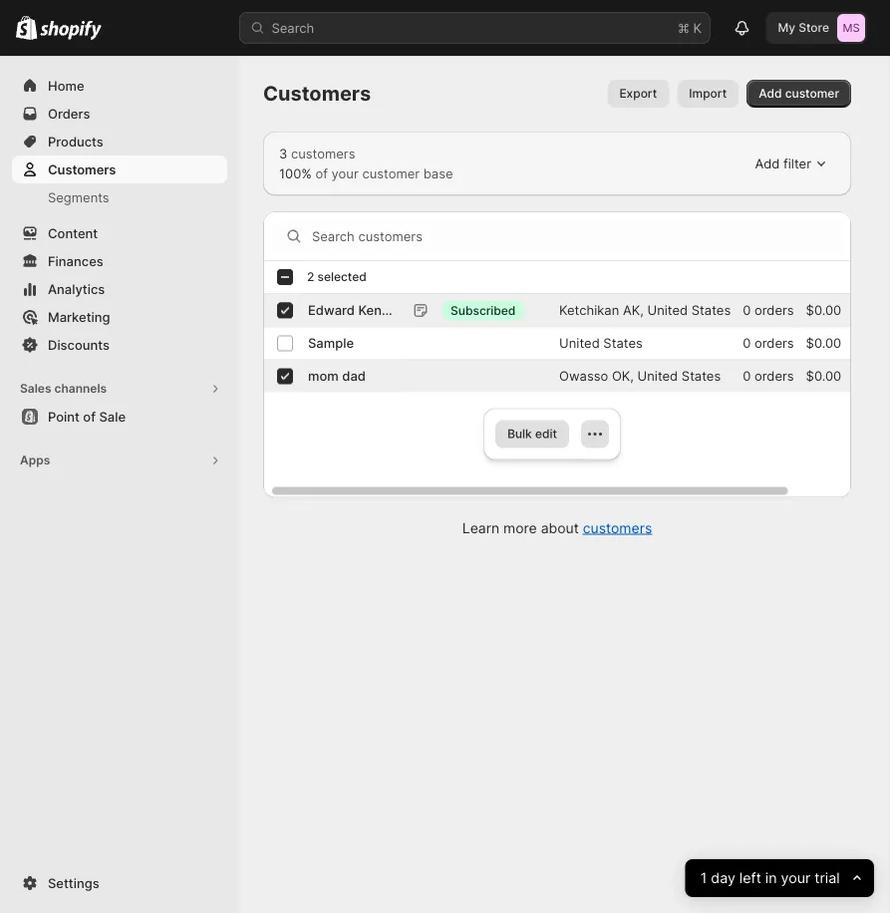Task type: locate. For each thing, give the bounding box(es) containing it.
1 vertical spatial $0.00
[[806, 335, 842, 351]]

import
[[689, 86, 727, 101]]

Search customers text field
[[312, 220, 842, 252]]

united up owasso
[[559, 335, 600, 351]]

1 vertical spatial customer
[[362, 165, 420, 181]]

add
[[759, 86, 782, 101], [755, 156, 780, 171]]

1 horizontal spatial customer
[[785, 86, 839, 101]]

1 day left in your trial
[[701, 870, 840, 887]]

ketchikan
[[559, 302, 619, 318]]

0 horizontal spatial customers
[[291, 146, 355, 161]]

add customer
[[759, 86, 839, 101]]

1 horizontal spatial shopify image
[[40, 20, 102, 40]]

0 vertical spatial customers
[[263, 81, 371, 106]]

filter
[[784, 156, 811, 171]]

united
[[647, 302, 688, 318], [559, 335, 600, 351], [638, 368, 678, 384]]

ak,
[[623, 302, 644, 318]]

2 $0.00 from the top
[[806, 335, 842, 351]]

1 horizontal spatial customers
[[583, 519, 652, 536]]

3 0 orders from the top
[[743, 368, 794, 384]]

1 0 from the top
[[743, 302, 751, 318]]

united right ok,
[[638, 368, 678, 384]]

1 orders from the top
[[755, 302, 794, 318]]

orders for ketchikan ak, united states
[[755, 302, 794, 318]]

content
[[48, 225, 98, 241]]

customers link
[[583, 519, 652, 536]]

segments
[[48, 189, 109, 205]]

mom
[[308, 368, 339, 384]]

0 orders for united states
[[743, 335, 794, 351]]

0 vertical spatial of
[[316, 165, 328, 181]]

⌘ k
[[678, 20, 702, 35]]

orders
[[48, 106, 90, 121]]

0 vertical spatial your
[[332, 165, 359, 181]]

0 horizontal spatial customer
[[362, 165, 420, 181]]

of inside button
[[83, 409, 96, 424]]

analytics link
[[12, 275, 227, 303]]

apps
[[20, 453, 50, 468]]

0 horizontal spatial of
[[83, 409, 96, 424]]

customer down the store
[[785, 86, 839, 101]]

0 vertical spatial 0 orders
[[743, 302, 794, 318]]

your
[[332, 165, 359, 181], [781, 870, 811, 887]]

finances
[[48, 253, 103, 269]]

3 customers 100% of your customer base
[[279, 146, 453, 181]]

0 vertical spatial states
[[692, 302, 731, 318]]

1 vertical spatial united
[[559, 335, 600, 351]]

2 orders from the top
[[755, 335, 794, 351]]

2 vertical spatial 0
[[743, 368, 751, 384]]

2 vertical spatial $0.00
[[806, 368, 842, 384]]

1 vertical spatial of
[[83, 409, 96, 424]]

1 vertical spatial add
[[755, 156, 780, 171]]

0 orders for ketchikan ak, united states
[[743, 302, 794, 318]]

your right 100%
[[332, 165, 359, 181]]

states right ok,
[[682, 368, 721, 384]]

point of sale
[[48, 409, 126, 424]]

0 horizontal spatial customers
[[48, 161, 116, 177]]

your right in
[[781, 870, 811, 887]]

marketing link
[[12, 303, 227, 331]]

0 vertical spatial customers
[[291, 146, 355, 161]]

0 for ketchikan ak, united states
[[743, 302, 751, 318]]

1 vertical spatial 0
[[743, 335, 751, 351]]

customers link
[[12, 156, 227, 183]]

owasso ok, united states
[[559, 368, 721, 384]]

customer left the base
[[362, 165, 420, 181]]

1 vertical spatial orders
[[755, 335, 794, 351]]

united for ok,
[[638, 368, 678, 384]]

customer
[[785, 86, 839, 101], [362, 165, 420, 181]]

2 0 from the top
[[743, 335, 751, 351]]

of right 100%
[[316, 165, 328, 181]]

customers
[[263, 81, 371, 106], [48, 161, 116, 177]]

home
[[48, 78, 84, 93]]

2 0 orders from the top
[[743, 335, 794, 351]]

1 vertical spatial 0 orders
[[743, 335, 794, 351]]

states right "ak,"
[[692, 302, 731, 318]]

customer inside '3 customers 100% of your customer base'
[[362, 165, 420, 181]]

united right "ak,"
[[647, 302, 688, 318]]

your inside 'dropdown button'
[[781, 870, 811, 887]]

0 horizontal spatial your
[[332, 165, 359, 181]]

1 horizontal spatial your
[[781, 870, 811, 887]]

k
[[693, 20, 702, 35]]

trial
[[815, 870, 840, 887]]

analytics
[[48, 281, 105, 297]]

$0.00 for united states
[[806, 335, 842, 351]]

2 vertical spatial orders
[[755, 368, 794, 384]]

1 vertical spatial customers
[[48, 161, 116, 177]]

shopify image
[[16, 16, 37, 40], [40, 20, 102, 40]]

$0.00
[[806, 302, 842, 318], [806, 335, 842, 351], [806, 368, 842, 384]]

add filter
[[755, 156, 811, 171]]

0 orders for owasso ok, united states
[[743, 368, 794, 384]]

my
[[778, 20, 796, 35]]

1 $0.00 from the top
[[806, 302, 842, 318]]

states
[[692, 302, 731, 318], [603, 335, 643, 351], [682, 368, 721, 384]]

in
[[766, 870, 777, 887]]

settings link
[[12, 869, 227, 897]]

learn more about customers
[[462, 519, 652, 536]]

of left sale
[[83, 409, 96, 424]]

2 vertical spatial 0 orders
[[743, 368, 794, 384]]

0 vertical spatial orders
[[755, 302, 794, 318]]

orders link
[[12, 100, 227, 128]]

0 vertical spatial add
[[759, 86, 782, 101]]

of
[[316, 165, 328, 181], [83, 409, 96, 424]]

add filter button
[[747, 150, 835, 177]]

100%
[[279, 165, 312, 181]]

home link
[[12, 72, 227, 100]]

1 vertical spatial your
[[781, 870, 811, 887]]

1 horizontal spatial customers
[[263, 81, 371, 106]]

base
[[423, 165, 453, 181]]

1 0 orders from the top
[[743, 302, 794, 318]]

your inside '3 customers 100% of your customer base'
[[332, 165, 359, 181]]

more
[[503, 519, 537, 536]]

customers up 3
[[263, 81, 371, 106]]

customers up 100%
[[291, 146, 355, 161]]

customers up segments
[[48, 161, 116, 177]]

orders
[[755, 302, 794, 318], [755, 335, 794, 351], [755, 368, 794, 384]]

customers right about
[[583, 519, 652, 536]]

united for ak,
[[647, 302, 688, 318]]

3 orders from the top
[[755, 368, 794, 384]]

sales channels
[[20, 381, 107, 396]]

sales
[[20, 381, 51, 396]]

owasso
[[559, 368, 608, 384]]

3 0 from the top
[[743, 368, 751, 384]]

products link
[[12, 128, 227, 156]]

1 vertical spatial states
[[603, 335, 643, 351]]

channels
[[54, 381, 107, 396]]

my store
[[778, 20, 829, 35]]

point of sale link
[[12, 403, 227, 431]]

$0.00 for ketchikan ak, united states
[[806, 302, 842, 318]]

1 horizontal spatial of
[[316, 165, 328, 181]]

0 vertical spatial $0.00
[[806, 302, 842, 318]]

learn
[[462, 519, 500, 536]]

my store image
[[837, 14, 865, 42]]

selected
[[318, 270, 367, 284]]

0 orders
[[743, 302, 794, 318], [743, 335, 794, 351], [743, 368, 794, 384]]

0 vertical spatial customer
[[785, 86, 839, 101]]

add left filter
[[755, 156, 780, 171]]

0
[[743, 302, 751, 318], [743, 335, 751, 351], [743, 368, 751, 384]]

0 vertical spatial united
[[647, 302, 688, 318]]

1 vertical spatial customers
[[583, 519, 652, 536]]

bulk edit
[[507, 427, 557, 441]]

products
[[48, 134, 103, 149]]

add right import
[[759, 86, 782, 101]]

0 for owasso ok, united states
[[743, 368, 751, 384]]

0 vertical spatial 0
[[743, 302, 751, 318]]

dad
[[342, 368, 366, 384]]

3 $0.00 from the top
[[806, 368, 842, 384]]

point of sale button
[[0, 403, 239, 431]]

discounts
[[48, 337, 110, 352]]

subscribed
[[451, 303, 516, 318]]

$0.00 for owasso ok, united states
[[806, 368, 842, 384]]

customers
[[291, 146, 355, 161], [583, 519, 652, 536]]

mom dad link
[[308, 366, 366, 386]]

orders for united states
[[755, 335, 794, 351]]

states up ok,
[[603, 335, 643, 351]]

2 vertical spatial united
[[638, 368, 678, 384]]

2 vertical spatial states
[[682, 368, 721, 384]]

customers inside '3 customers 100% of your customer base'
[[291, 146, 355, 161]]

1 day left in your trial button
[[686, 859, 874, 897]]

export button
[[607, 80, 669, 108]]

bulk edit button
[[496, 420, 569, 448]]



Task type: describe. For each thing, give the bounding box(es) containing it.
states for owasso ok, united states
[[682, 368, 721, 384]]

discounts link
[[12, 331, 227, 359]]

ketchikan ak, united states
[[559, 302, 731, 318]]

orders for owasso ok, united states
[[755, 368, 794, 384]]

marketing
[[48, 309, 110, 324]]

content link
[[12, 219, 227, 247]]

finances link
[[12, 247, 227, 275]]

add for add filter
[[755, 156, 780, 171]]

⌘
[[678, 20, 690, 35]]

add customer button
[[747, 80, 851, 108]]

import button
[[677, 80, 739, 108]]

ok,
[[612, 368, 634, 384]]

spent
[[854, 270, 887, 284]]

edit
[[535, 427, 557, 441]]

0 horizontal spatial shopify image
[[16, 16, 37, 40]]

amount spent
[[806, 270, 887, 284]]

search
[[272, 20, 314, 35]]

mom dad
[[308, 368, 366, 384]]

2 selected
[[307, 270, 367, 284]]

apps button
[[12, 447, 227, 475]]

0 for united states
[[743, 335, 751, 351]]

united states
[[559, 335, 643, 351]]

export
[[619, 86, 657, 101]]

amount
[[806, 270, 851, 284]]

sales channels button
[[12, 375, 227, 403]]

left
[[740, 870, 762, 887]]

point
[[48, 409, 80, 424]]

states for ketchikan ak, united states
[[692, 302, 731, 318]]

add for add customer
[[759, 86, 782, 101]]

day
[[711, 870, 736, 887]]

your for trial
[[781, 870, 811, 887]]

your for customer
[[332, 165, 359, 181]]

1
[[701, 870, 707, 887]]

2
[[307, 270, 314, 284]]

bulk
[[507, 427, 532, 441]]

store
[[799, 20, 829, 35]]

segments link
[[12, 183, 227, 211]]

of inside '3 customers 100% of your customer base'
[[316, 165, 328, 181]]

settings
[[48, 875, 99, 891]]

sample
[[308, 335, 354, 351]]

sample link
[[308, 333, 354, 353]]

3
[[279, 146, 287, 161]]

customer inside button
[[785, 86, 839, 101]]

sale
[[99, 409, 126, 424]]

about
[[541, 519, 579, 536]]



Task type: vqa. For each thing, say whether or not it's contained in the screenshot.
0 orders
yes



